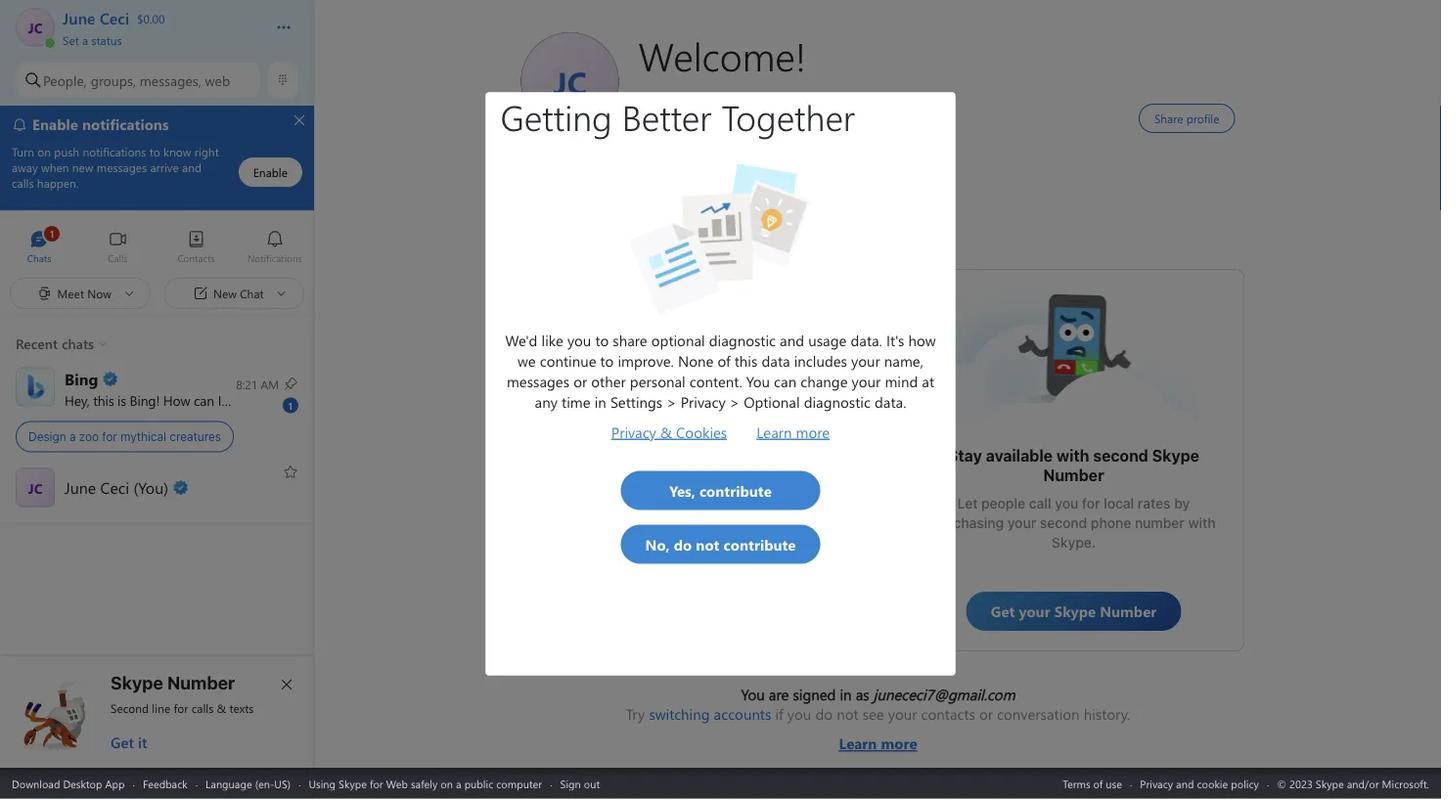 Task type: locate. For each thing, give the bounding box(es) containing it.
0 vertical spatial a
[[82, 32, 88, 47]]

skype. inside share the invite with anyone even if they aren't on skype. no sign ups or downloads required.
[[635, 505, 679, 522]]

accounts
[[714, 705, 771, 724]]

skype. inside let people call you for local rates by purchasing your second phone number with skype.
[[1052, 535, 1096, 551]]

0 vertical spatial your
[[1008, 515, 1037, 531]]

invite
[[647, 486, 682, 502]]

0 vertical spatial skype.
[[635, 505, 679, 522]]

second inside let people call you for local rates by purchasing your second phone number with skype.
[[1040, 515, 1087, 531]]

(en-
[[255, 777, 274, 791]]

as
[[856, 685, 870, 705]]

for right the zoo
[[102, 430, 117, 444]]

second line for calls & texts
[[111, 701, 254, 716]]

your inside let people call you for local rates by purchasing your second phone number with skype.
[[1008, 515, 1037, 531]]

0 vertical spatial number
[[1044, 466, 1105, 485]]

skype inside stay available with second skype number
[[1153, 447, 1200, 465]]

your right see
[[888, 705, 917, 724]]

second up local
[[1093, 447, 1149, 465]]

or inside try switching accounts if you do not see your contacts or conversation history. learn more
[[980, 705, 993, 724]]

0 vertical spatial or
[[763, 505, 776, 522]]

and
[[1176, 777, 1194, 791]]

skype up second
[[111, 672, 163, 693]]

your inside try switching accounts if you do not see your contacts or conversation history. learn more
[[888, 705, 917, 724]]

whosthis
[[1015, 290, 1076, 311]]

the
[[623, 486, 644, 502]]

can
[[194, 391, 214, 410]]

1 horizontal spatial skype.
[[1052, 535, 1096, 551]]

you right call in the right bottom of the page
[[1055, 496, 1079, 512]]

are
[[769, 685, 789, 705]]

contacts
[[921, 705, 976, 724]]

1 horizontal spatial or
[[980, 705, 993, 724]]

even
[[767, 486, 798, 502]]

groups,
[[91, 71, 136, 89]]

web
[[205, 71, 230, 89]]

skype. down invite
[[635, 505, 679, 522]]

you right help
[[254, 391, 276, 410]]

a left public
[[456, 777, 462, 791]]

for left the "web"
[[370, 777, 383, 791]]

share
[[582, 486, 619, 502]]

aren't
[[574, 505, 612, 522]]

2 vertical spatial you
[[788, 705, 812, 724]]

try
[[626, 705, 645, 724]]

1 vertical spatial skype
[[111, 672, 163, 693]]

2 horizontal spatial skype
[[1153, 447, 1200, 465]]

or right ups
[[763, 505, 776, 522]]

a inside button
[[82, 32, 88, 47]]

1 vertical spatial on
[[441, 777, 453, 791]]

downloads
[[780, 505, 850, 522]]

sign out link
[[560, 777, 600, 791]]

your down call in the right bottom of the page
[[1008, 515, 1037, 531]]

0 vertical spatial if
[[802, 486, 810, 502]]

0 horizontal spatial skype.
[[635, 505, 679, 522]]

1 vertical spatial second
[[1040, 515, 1087, 531]]

1 horizontal spatial number
[[1044, 466, 1105, 485]]

0 vertical spatial on
[[615, 505, 632, 522]]

ups
[[736, 505, 759, 522]]

you
[[254, 391, 276, 410], [1055, 496, 1079, 512], [788, 705, 812, 724]]

get
[[111, 733, 134, 753]]

2 vertical spatial skype
[[339, 777, 367, 791]]

policy
[[1231, 777, 1259, 791]]

or right contacts
[[980, 705, 993, 724]]

1 vertical spatial or
[[980, 705, 993, 724]]

zoo
[[79, 430, 99, 444]]

history.
[[1084, 705, 1131, 724]]

with up no
[[686, 486, 713, 502]]

2 horizontal spatial you
[[1055, 496, 1079, 512]]

us)
[[274, 777, 291, 791]]

0 horizontal spatial or
[[763, 505, 776, 522]]

computer
[[496, 777, 542, 791]]

by
[[1175, 496, 1190, 512]]

0 vertical spatial second
[[1093, 447, 1149, 465]]

get it
[[111, 733, 147, 753]]

download
[[12, 777, 60, 791]]

0 vertical spatial skype
[[1153, 447, 1200, 465]]

1 horizontal spatial if
[[802, 486, 810, 502]]

you inside let people call you for local rates by purchasing your second phone number with skype.
[[1055, 496, 1079, 512]]

easy
[[609, 457, 645, 475]]

hey,
[[65, 391, 90, 410]]

let
[[958, 496, 978, 512]]

1 vertical spatial your
[[888, 705, 917, 724]]

0 vertical spatial anyone
[[760, 457, 815, 475]]

1 vertical spatial anyone
[[717, 486, 764, 502]]

skype.
[[635, 505, 679, 522], [1052, 535, 1096, 551]]

local
[[1104, 496, 1135, 512]]

1 vertical spatial number
[[167, 672, 235, 693]]

desktop
[[63, 777, 102, 791]]

with right available
[[1057, 447, 1090, 465]]

1 vertical spatial skype.
[[1052, 535, 1096, 551]]

number up call in the right bottom of the page
[[1044, 466, 1105, 485]]

anyone
[[760, 457, 815, 475], [717, 486, 764, 502]]

0 horizontal spatial on
[[441, 777, 453, 791]]

1 horizontal spatial on
[[615, 505, 632, 522]]

with inside let people call you for local rates by purchasing your second phone number with skype.
[[1189, 515, 1216, 531]]

0 horizontal spatial number
[[167, 672, 235, 693]]

web
[[386, 777, 408, 791]]

if up downloads
[[802, 486, 810, 502]]

how
[[163, 391, 190, 410]]

learn more link
[[626, 724, 1131, 754]]

skype
[[1153, 447, 1200, 465], [111, 672, 163, 693], [339, 777, 367, 791]]

tab list
[[0, 221, 314, 275]]

they
[[814, 486, 842, 502]]

0 horizontal spatial second
[[1040, 515, 1087, 531]]

anyone up even
[[760, 457, 815, 475]]

0 horizontal spatial you
[[254, 391, 276, 410]]

with
[[1057, 447, 1090, 465], [723, 457, 756, 475], [686, 486, 713, 502], [1189, 515, 1216, 531]]

privacy and cookie policy link
[[1140, 777, 1259, 791]]

share the invite with anyone even if they aren't on skype. no sign ups or downloads required.
[[574, 486, 854, 541]]

for left local
[[1082, 496, 1101, 512]]

for inside let people call you for local rates by purchasing your second phone number with skype.
[[1082, 496, 1101, 512]]

on down the
[[615, 505, 632, 522]]

signed
[[793, 685, 836, 705]]

stay
[[948, 447, 982, 465]]

conversation
[[997, 705, 1080, 724]]

1 horizontal spatial your
[[1008, 515, 1037, 531]]

for right line
[[174, 701, 188, 716]]

0 horizontal spatial your
[[888, 705, 917, 724]]

a right set
[[82, 32, 88, 47]]

for inside skype number element
[[174, 701, 188, 716]]

with down by
[[1189, 515, 1216, 531]]

you left do
[[788, 705, 812, 724]]

with inside stay available with second skype number
[[1057, 447, 1090, 465]]

terms
[[1063, 777, 1091, 791]]

privacy
[[1140, 777, 1173, 791]]

0 horizontal spatial if
[[776, 705, 784, 724]]

out
[[584, 777, 600, 791]]

texts
[[230, 701, 254, 716]]

1 horizontal spatial you
[[788, 705, 812, 724]]

1 vertical spatial a
[[69, 430, 76, 444]]

no
[[683, 505, 701, 522]]

feedback
[[143, 777, 188, 791]]

number up the calls
[[167, 672, 235, 693]]

anyone up ups
[[717, 486, 764, 502]]

second
[[1093, 447, 1149, 465], [1040, 515, 1087, 531]]

stay available with second skype number
[[948, 447, 1204, 485]]

1 horizontal spatial a
[[82, 32, 88, 47]]

on right safely on the bottom of page
[[441, 777, 453, 791]]

if right you
[[776, 705, 784, 724]]

1 vertical spatial you
[[1055, 496, 1079, 512]]

skype. down phone
[[1052, 535, 1096, 551]]

this
[[93, 391, 114, 410]]

skype up by
[[1153, 447, 1200, 465]]

mansurfer
[[653, 299, 723, 321]]

1 horizontal spatial second
[[1093, 447, 1149, 465]]

2 vertical spatial a
[[456, 777, 462, 791]]

i
[[218, 391, 221, 410]]

number inside stay available with second skype number
[[1044, 466, 1105, 485]]

available
[[986, 447, 1053, 465]]

easy meetings with anyone
[[609, 457, 815, 475]]

let people call you for local rates by purchasing your second phone number with skype.
[[932, 496, 1220, 551]]

a left the zoo
[[69, 430, 76, 444]]

1 vertical spatial if
[[776, 705, 784, 724]]

a
[[82, 32, 88, 47], [69, 430, 76, 444], [456, 777, 462, 791]]

safely
[[411, 777, 438, 791]]

0 horizontal spatial a
[[69, 430, 76, 444]]

a for set
[[82, 32, 88, 47]]

for
[[102, 430, 117, 444], [1082, 496, 1101, 512], [174, 701, 188, 716], [370, 777, 383, 791]]

number
[[1044, 466, 1105, 485], [167, 672, 235, 693]]

skype right using
[[339, 777, 367, 791]]

second down call in the right bottom of the page
[[1040, 515, 1087, 531]]

or inside share the invite with anyone even if they aren't on skype. no sign ups or downloads required.
[[763, 505, 776, 522]]



Task type: describe. For each thing, give the bounding box(es) containing it.
you inside try switching accounts if you do not see your contacts or conversation history. learn more
[[788, 705, 812, 724]]

set a status button
[[63, 27, 256, 47]]

public
[[465, 777, 493, 791]]

people, groups, messages, web button
[[16, 63, 259, 98]]

if inside try switching accounts if you do not see your contacts or conversation history. learn more
[[776, 705, 784, 724]]

sign
[[705, 505, 732, 522]]

you are signed in as
[[741, 685, 874, 705]]

people
[[982, 496, 1026, 512]]

you
[[741, 685, 765, 705]]

feedback link
[[143, 777, 188, 791]]

it
[[138, 733, 147, 753]]

line
[[152, 701, 171, 716]]

not
[[837, 705, 859, 724]]

meetings
[[649, 457, 719, 475]]

design
[[28, 430, 66, 444]]

hey, this is bing ! how can i help you today?
[[65, 391, 322, 410]]

0 horizontal spatial skype
[[111, 672, 163, 693]]

purchasing
[[932, 515, 1004, 531]]

sign
[[560, 777, 581, 791]]

required.
[[683, 525, 741, 541]]

privacy and cookie policy
[[1140, 777, 1259, 791]]

of
[[1094, 777, 1103, 791]]

!
[[156, 391, 160, 410]]

on inside share the invite with anyone even if they aren't on skype. no sign ups or downloads required.
[[615, 505, 632, 522]]

if inside share the invite with anyone even if they aren't on skype. no sign ups or downloads required.
[[802, 486, 810, 502]]

number
[[1135, 515, 1185, 531]]

set
[[63, 32, 79, 47]]

see
[[863, 705, 884, 724]]

today?
[[279, 391, 318, 410]]

people,
[[43, 71, 87, 89]]

anyone inside share the invite with anyone even if they aren't on skype. no sign ups or downloads required.
[[717, 486, 764, 502]]

skype number
[[111, 672, 235, 693]]

status
[[91, 32, 122, 47]]

design a zoo for mythical creatures
[[28, 430, 221, 444]]

language (en-us) link
[[206, 777, 291, 791]]

set a status
[[63, 32, 122, 47]]

help
[[225, 391, 250, 410]]

try switching accounts if you do not see your contacts or conversation history. learn more
[[626, 705, 1131, 754]]

rates
[[1138, 496, 1171, 512]]

calls
[[192, 701, 214, 716]]

cookie
[[1197, 777, 1228, 791]]

phone
[[1091, 515, 1132, 531]]

&
[[217, 701, 226, 716]]

using skype for web safely on a public computer link
[[309, 777, 542, 791]]

people, groups, messages, web
[[43, 71, 230, 89]]

switching accounts link
[[649, 705, 771, 724]]

call
[[1029, 496, 1052, 512]]

a for design
[[69, 430, 76, 444]]

skype number element
[[17, 672, 298, 753]]

download desktop app link
[[12, 777, 125, 791]]

terms of use
[[1063, 777, 1122, 791]]

using skype for web safely on a public computer
[[309, 777, 542, 791]]

2 horizontal spatial a
[[456, 777, 462, 791]]

learn
[[839, 734, 877, 754]]

creatures
[[170, 430, 221, 444]]

download desktop app
[[12, 777, 125, 791]]

sign out
[[560, 777, 600, 791]]

use
[[1106, 777, 1122, 791]]

more
[[881, 734, 917, 754]]

1 horizontal spatial skype
[[339, 777, 367, 791]]

bing
[[130, 391, 156, 410]]

is
[[117, 391, 126, 410]]

using
[[309, 777, 336, 791]]

with inside share the invite with anyone even if they aren't on skype. no sign ups or downloads required.
[[686, 486, 713, 502]]

switching
[[649, 705, 710, 724]]

second inside stay available with second skype number
[[1093, 447, 1149, 465]]

mythical
[[120, 430, 166, 444]]

0 vertical spatial you
[[254, 391, 276, 410]]

terms of use link
[[1063, 777, 1122, 791]]

messages,
[[140, 71, 201, 89]]

with up ups
[[723, 457, 756, 475]]



Task type: vqa. For each thing, say whether or not it's contained in the screenshot.
of
yes



